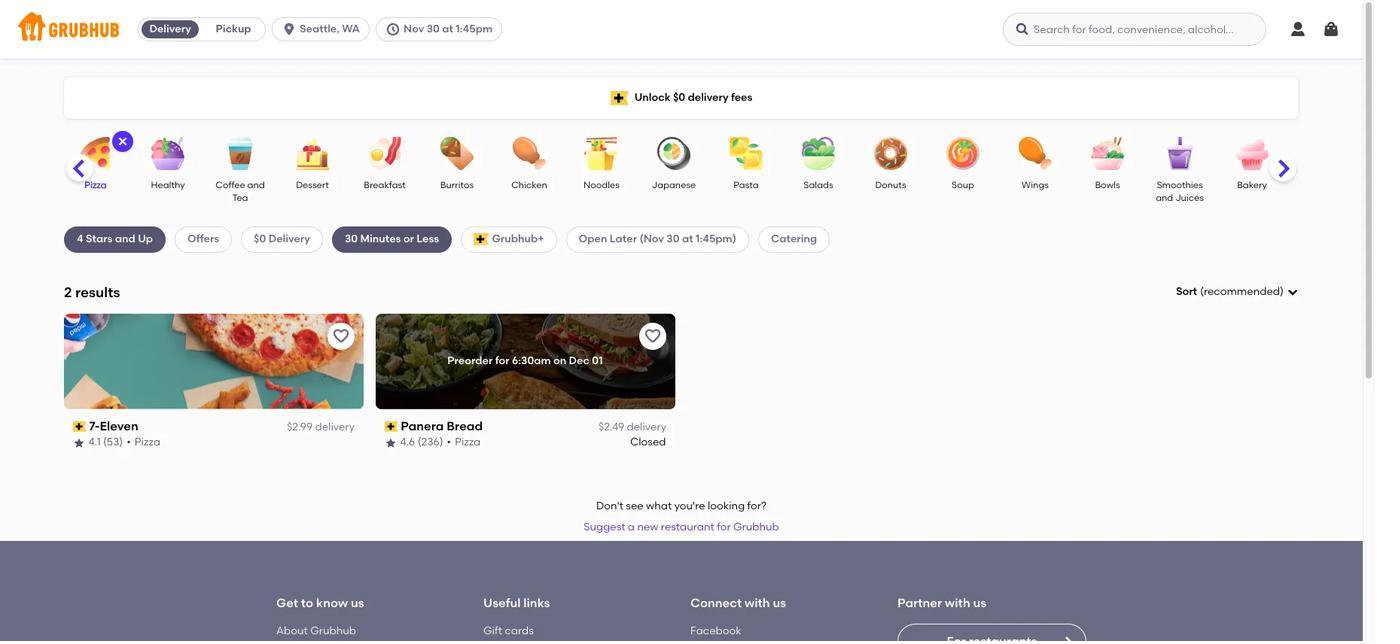 Task type: describe. For each thing, give the bounding box(es) containing it.
coffee and tea image
[[214, 137, 267, 170]]

4.1 (53)
[[89, 436, 123, 449]]

2 horizontal spatial 30
[[667, 233, 680, 246]]

smoothies and juices
[[1156, 180, 1204, 204]]

main navigation navigation
[[0, 0, 1363, 59]]

gift cards link
[[483, 625, 534, 638]]

gift
[[483, 625, 502, 638]]

7-eleven logo image
[[64, 314, 364, 409]]

$2.99 delivery
[[287, 421, 355, 434]]

useful
[[483, 597, 521, 611]]

noodles
[[584, 180, 620, 190]]

don't
[[596, 500, 623, 513]]

see
[[626, 500, 644, 513]]

soup
[[952, 180, 974, 190]]

us for partner with us
[[973, 597, 986, 611]]

save this restaurant button for 7-eleven
[[328, 323, 355, 350]]

results
[[75, 284, 120, 301]]

salads
[[804, 180, 833, 190]]

$2.99
[[287, 421, 313, 434]]

restaurant
[[661, 521, 714, 534]]

minutes
[[360, 233, 401, 246]]

pickup
[[216, 23, 251, 35]]

bakery
[[1237, 180, 1267, 190]]

0 horizontal spatial svg image
[[117, 136, 129, 148]]

less
[[417, 233, 439, 246]]

panera
[[401, 419, 444, 434]]

unlock
[[634, 91, 671, 104]]

to
[[301, 597, 313, 611]]

partner
[[897, 597, 942, 611]]

what
[[646, 500, 672, 513]]

at inside button
[[442, 23, 453, 35]]

dessert
[[296, 180, 329, 190]]

seattle, wa button
[[272, 17, 376, 41]]

get
[[276, 597, 298, 611]]

japanese
[[652, 180, 696, 190]]

partner with us
[[897, 597, 986, 611]]

2 horizontal spatial delivery
[[688, 91, 728, 104]]

• pizza for 4.6 (236)
[[447, 436, 481, 449]]

get to know us
[[276, 597, 364, 611]]

closed
[[631, 436, 666, 449]]

pizza for 4.6
[[455, 436, 481, 449]]

delivery inside the 2 results 'main content'
[[269, 233, 310, 246]]

preorder for 6:30am on dec 01
[[448, 355, 603, 368]]

pizza for 4.1
[[135, 436, 161, 449]]

grubhub plus flag logo image for unlock $0 delivery fees
[[610, 91, 628, 105]]

wings
[[1022, 180, 1049, 190]]

2
[[64, 284, 72, 301]]

with for partner
[[945, 597, 970, 611]]

pizza image
[[69, 137, 122, 170]]

at inside the 2 results 'main content'
[[682, 233, 693, 246]]

recommended
[[1204, 285, 1280, 298]]

6:30am
[[512, 355, 551, 368]]

delivery for panera bread
[[627, 421, 666, 434]]

save this restaurant image
[[644, 327, 662, 345]]

healthy
[[151, 180, 185, 190]]

about
[[276, 625, 308, 638]]

4
[[77, 233, 83, 246]]

suggest a new restaurant for grubhub button
[[577, 515, 786, 542]]

connect with us
[[690, 597, 786, 611]]

grubhub inside button
[[733, 521, 779, 534]]

wings image
[[1009, 137, 1062, 170]]

preorder
[[448, 355, 493, 368]]

don't see what you're looking for?
[[596, 500, 767, 513]]

30 minutes or less
[[345, 233, 439, 246]]

chicken
[[511, 180, 547, 190]]

up
[[138, 233, 153, 246]]

breakfast
[[364, 180, 406, 190]]

with for connect
[[745, 597, 770, 611]]

healthy image
[[142, 137, 194, 170]]

fees
[[731, 91, 752, 104]]

0 horizontal spatial and
[[115, 233, 135, 246]]

donuts image
[[864, 137, 917, 170]]

for?
[[747, 500, 767, 513]]

subscription pass image for panera bread
[[385, 422, 398, 432]]

ice cream image
[[1298, 137, 1351, 170]]

eleven
[[100, 419, 139, 434]]

you're
[[674, 500, 705, 513]]

01
[[592, 355, 603, 368]]

svg image for seattle, wa
[[282, 22, 297, 37]]

2 results
[[64, 284, 120, 301]]

nov 30 at 1:45pm button
[[376, 17, 508, 41]]

and for coffee and tea
[[247, 180, 265, 190]]

for inside button
[[717, 521, 731, 534]]

0 horizontal spatial pizza
[[85, 180, 107, 190]]

(53)
[[104, 436, 123, 449]]

dec
[[569, 355, 590, 368]]

noodles image
[[575, 137, 628, 170]]

nov 30 at 1:45pm
[[404, 23, 492, 35]]

about grubhub link
[[276, 625, 356, 638]]

new
[[637, 521, 658, 534]]

delivery for 7-eleven
[[315, 421, 355, 434]]

(nov
[[640, 233, 664, 246]]

grubhub+
[[492, 233, 544, 246]]

1 us from the left
[[351, 597, 364, 611]]

smoothies
[[1157, 180, 1203, 190]]

7-eleven
[[89, 419, 139, 434]]

or
[[403, 233, 414, 246]]

7-
[[89, 419, 100, 434]]



Task type: vqa. For each thing, say whether or not it's contained in the screenshot.
1:45PM)
yes



Task type: locate. For each thing, give the bounding box(es) containing it.
and left up
[[115, 233, 135, 246]]

with
[[745, 597, 770, 611], [945, 597, 970, 611]]

pizza down pizza image
[[85, 180, 107, 190]]

1 horizontal spatial •
[[447, 436, 451, 449]]

1 star icon image from the left
[[73, 437, 85, 449]]

2 us from the left
[[773, 597, 786, 611]]

30 right nov
[[427, 23, 440, 35]]

stars
[[86, 233, 113, 246]]

grubhub down know
[[310, 625, 356, 638]]

sort ( recommended )
[[1176, 285, 1284, 298]]

open
[[579, 233, 607, 246]]

wa
[[342, 23, 360, 35]]

us right know
[[351, 597, 364, 611]]

1 vertical spatial $0
[[254, 233, 266, 246]]

star icon image left 4.1
[[73, 437, 85, 449]]

delivery inside button
[[149, 23, 191, 35]]

on
[[554, 355, 567, 368]]

1 subscription pass image from the left
[[73, 422, 86, 432]]

cards
[[505, 625, 534, 638]]

3 us from the left
[[973, 597, 986, 611]]

1 horizontal spatial grubhub
[[733, 521, 779, 534]]

1 horizontal spatial • pizza
[[447, 436, 481, 449]]

burritos
[[440, 180, 474, 190]]

bread
[[447, 419, 483, 434]]

breakfast image
[[358, 137, 411, 170]]

burritos image
[[431, 137, 483, 170]]

subscription pass image
[[73, 422, 86, 432], [385, 422, 398, 432]]

1 vertical spatial grubhub
[[310, 625, 356, 638]]

$2.49 delivery
[[599, 421, 666, 434]]

• for (53)
[[127, 436, 131, 449]]

0 vertical spatial and
[[247, 180, 265, 190]]

0 horizontal spatial grubhub
[[310, 625, 356, 638]]

2 horizontal spatial and
[[1156, 193, 1173, 204]]

1 • pizza from the left
[[127, 436, 161, 449]]

• right (53)
[[127, 436, 131, 449]]

$0 delivery
[[254, 233, 310, 246]]

1:45pm)
[[696, 233, 736, 246]]

0 horizontal spatial subscription pass image
[[73, 422, 86, 432]]

0 vertical spatial delivery
[[149, 23, 191, 35]]

for down looking
[[717, 521, 731, 534]]

delivery
[[688, 91, 728, 104], [315, 421, 355, 434], [627, 421, 666, 434]]

save this restaurant button
[[328, 323, 355, 350], [639, 323, 666, 350]]

subscription pass image left panera
[[385, 422, 398, 432]]

0 horizontal spatial for
[[496, 355, 510, 368]]

bowls
[[1095, 180, 1120, 190]]

2 • from the left
[[447, 436, 451, 449]]

juices
[[1175, 193, 1204, 204]]

2 horizontal spatial us
[[973, 597, 986, 611]]

$0 right the unlock
[[673, 91, 685, 104]]

soup image
[[937, 137, 989, 170]]

links
[[523, 597, 550, 611]]

1 horizontal spatial 30
[[427, 23, 440, 35]]

0 vertical spatial at
[[442, 23, 453, 35]]

with right partner on the right bottom of page
[[945, 597, 970, 611]]

2 • pizza from the left
[[447, 436, 481, 449]]

salads image
[[792, 137, 845, 170]]

svg image for nov 30 at 1:45pm
[[385, 22, 401, 37]]

4 stars and up
[[77, 233, 153, 246]]

and inside coffee and tea
[[247, 180, 265, 190]]

1 vertical spatial at
[[682, 233, 693, 246]]

delivery up the closed
[[627, 421, 666, 434]]

at
[[442, 23, 453, 35], [682, 233, 693, 246]]

and down smoothies
[[1156, 193, 1173, 204]]

connect
[[690, 597, 742, 611]]

and inside smoothies and juices
[[1156, 193, 1173, 204]]

none field containing sort
[[1176, 285, 1299, 300]]

a
[[628, 521, 635, 534]]

facebook
[[690, 625, 741, 638]]

0 horizontal spatial delivery
[[315, 421, 355, 434]]

0 vertical spatial grubhub plus flag logo image
[[610, 91, 628, 105]]

gift cards
[[483, 625, 534, 638]]

0 vertical spatial $0
[[673, 91, 685, 104]]

2 star icon image from the left
[[385, 437, 397, 449]]

japanese image
[[648, 137, 700, 170]]

2 with from the left
[[945, 597, 970, 611]]

• pizza down 'eleven'
[[127, 436, 161, 449]]

and for smoothies and juices
[[1156, 193, 1173, 204]]

and up tea
[[247, 180, 265, 190]]

svg image inside nov 30 at 1:45pm button
[[385, 22, 401, 37]]

1 vertical spatial and
[[1156, 193, 1173, 204]]

1:45pm
[[456, 23, 492, 35]]

2 save this restaurant button from the left
[[639, 323, 666, 350]]

1 horizontal spatial subscription pass image
[[385, 422, 398, 432]]

1 horizontal spatial $0
[[673, 91, 685, 104]]

know
[[316, 597, 348, 611]]

1 • from the left
[[127, 436, 131, 449]]

$0 down coffee and tea
[[254, 233, 266, 246]]

2 subscription pass image from the left
[[385, 422, 398, 432]]

seattle,
[[300, 23, 339, 35]]

1 horizontal spatial delivery
[[627, 421, 666, 434]]

1 vertical spatial for
[[717, 521, 731, 534]]

about grubhub
[[276, 625, 356, 638]]

nov
[[404, 23, 424, 35]]

30 inside nov 30 at 1:45pm button
[[427, 23, 440, 35]]

later
[[610, 233, 637, 246]]

delivery
[[149, 23, 191, 35], [269, 233, 310, 246]]

star icon image left 4.6
[[385, 437, 397, 449]]

1 horizontal spatial with
[[945, 597, 970, 611]]

svg image left seattle,
[[282, 22, 297, 37]]

grubhub plus flag logo image left grubhub+
[[474, 234, 489, 246]]

delivery left fees
[[688, 91, 728, 104]]

0 horizontal spatial delivery
[[149, 23, 191, 35]]

with right connect
[[745, 597, 770, 611]]

chicken image
[[503, 137, 556, 170]]

suggest
[[584, 521, 625, 534]]

coffee
[[216, 180, 245, 190]]

0 horizontal spatial us
[[351, 597, 364, 611]]

pasta image
[[720, 137, 772, 170]]

catering
[[771, 233, 817, 246]]

0 horizontal spatial $0
[[254, 233, 266, 246]]

facebook link
[[690, 625, 741, 638]]

dessert image
[[286, 137, 339, 170]]

30
[[427, 23, 440, 35], [345, 233, 358, 246], [667, 233, 680, 246]]

for
[[496, 355, 510, 368], [717, 521, 731, 534]]

grubhub plus flag logo image left the unlock
[[610, 91, 628, 105]]

us right connect
[[773, 597, 786, 611]]

at left 1:45pm
[[442, 23, 453, 35]]

0 horizontal spatial star icon image
[[73, 437, 85, 449]]

1 horizontal spatial save this restaurant button
[[639, 323, 666, 350]]

subscription pass image left 7-
[[73, 422, 86, 432]]

0 horizontal spatial grubhub plus flag logo image
[[474, 234, 489, 246]]

0 horizontal spatial •
[[127, 436, 131, 449]]

• pizza for 4.1 (53)
[[127, 436, 161, 449]]

subscription pass image for 7-eleven
[[73, 422, 86, 432]]

$0
[[673, 91, 685, 104], [254, 233, 266, 246]]

delivery right $2.99
[[315, 421, 355, 434]]

grubhub down for?
[[733, 521, 779, 534]]

pizza down 'eleven'
[[135, 436, 161, 449]]

bowls image
[[1081, 137, 1134, 170]]

svg image
[[1289, 20, 1307, 38], [1322, 20, 1340, 38], [1015, 22, 1030, 37], [1287, 286, 1299, 298]]

us
[[351, 597, 364, 611], [773, 597, 786, 611], [973, 597, 986, 611]]

for left 6:30am
[[496, 355, 510, 368]]

open later (nov 30 at 1:45pm)
[[579, 233, 736, 246]]

pickup button
[[202, 17, 265, 41]]

1 horizontal spatial star icon image
[[385, 437, 397, 449]]

1 horizontal spatial for
[[717, 521, 731, 534]]

star icon image for 4.1
[[73, 437, 85, 449]]

seattle, wa
[[300, 23, 360, 35]]

none field inside the 2 results 'main content'
[[1176, 285, 1299, 300]]

1 save this restaurant button from the left
[[328, 323, 355, 350]]

(
[[1200, 285, 1204, 298]]

us right partner on the right bottom of page
[[973, 597, 986, 611]]

grubhub plus flag logo image for grubhub+
[[474, 234, 489, 246]]

1 horizontal spatial svg image
[[282, 22, 297, 37]]

30 right (nov
[[667, 233, 680, 246]]

4.6 (236)
[[401, 436, 444, 449]]

2 vertical spatial and
[[115, 233, 135, 246]]

bakery image
[[1226, 137, 1278, 170]]

pizza down bread
[[455, 436, 481, 449]]

svg image left nov
[[385, 22, 401, 37]]

• for (236)
[[447, 436, 451, 449]]

save this restaurant button for panera bread
[[639, 323, 666, 350]]

grubhub plus flag logo image
[[610, 91, 628, 105], [474, 234, 489, 246]]

us for connect with us
[[773, 597, 786, 611]]

panera bread
[[401, 419, 483, 434]]

1 vertical spatial grubhub plus flag logo image
[[474, 234, 489, 246]]

grubhub
[[733, 521, 779, 534], [310, 625, 356, 638]]

None field
[[1176, 285, 1299, 300]]

2 results main content
[[0, 59, 1363, 641]]

at left "1:45pm)"
[[682, 233, 693, 246]]

save this restaurant image
[[332, 327, 350, 345]]

and
[[247, 180, 265, 190], [1156, 193, 1173, 204], [115, 233, 135, 246]]

1 horizontal spatial at
[[682, 233, 693, 246]]

1 horizontal spatial delivery
[[269, 233, 310, 246]]

looking
[[708, 500, 745, 513]]

(236)
[[418, 436, 444, 449]]

0 horizontal spatial 30
[[345, 233, 358, 246]]

)
[[1280, 285, 1284, 298]]

coffee and tea
[[216, 180, 265, 204]]

1 horizontal spatial us
[[773, 597, 786, 611]]

4.1
[[89, 436, 101, 449]]

delivery down dessert
[[269, 233, 310, 246]]

$2.49
[[599, 421, 624, 434]]

star icon image for 4.6
[[385, 437, 397, 449]]

delivery left pickup
[[149, 23, 191, 35]]

0 horizontal spatial with
[[745, 597, 770, 611]]

1 horizontal spatial grubhub plus flag logo image
[[610, 91, 628, 105]]

Search for food, convenience, alcohol... search field
[[1003, 13, 1266, 46]]

unlock $0 delivery fees
[[634, 91, 752, 104]]

2 horizontal spatial pizza
[[455, 436, 481, 449]]

1 horizontal spatial and
[[247, 180, 265, 190]]

donuts
[[875, 180, 906, 190]]

svg image
[[282, 22, 297, 37], [385, 22, 401, 37], [117, 136, 129, 148]]

1 vertical spatial delivery
[[269, 233, 310, 246]]

0 horizontal spatial • pizza
[[127, 436, 161, 449]]

0 horizontal spatial at
[[442, 23, 453, 35]]

• down panera bread
[[447, 436, 451, 449]]

right image
[[1062, 635, 1074, 641]]

2 horizontal spatial svg image
[[385, 22, 401, 37]]

1 with from the left
[[745, 597, 770, 611]]

0 horizontal spatial save this restaurant button
[[328, 323, 355, 350]]

suggest a new restaurant for grubhub
[[584, 521, 779, 534]]

svg image inside seattle, wa button
[[282, 22, 297, 37]]

smoothies and juices image
[[1153, 137, 1206, 170]]

pasta
[[734, 180, 759, 190]]

star icon image
[[73, 437, 85, 449], [385, 437, 397, 449]]

sort
[[1176, 285, 1197, 298]]

4.6
[[401, 436, 415, 449]]

30 left minutes
[[345, 233, 358, 246]]

svg image left healthy image
[[117, 136, 129, 148]]

• pizza
[[127, 436, 161, 449], [447, 436, 481, 449]]

0 vertical spatial for
[[496, 355, 510, 368]]

1 horizontal spatial pizza
[[135, 436, 161, 449]]

• pizza down bread
[[447, 436, 481, 449]]

0 vertical spatial grubhub
[[733, 521, 779, 534]]



